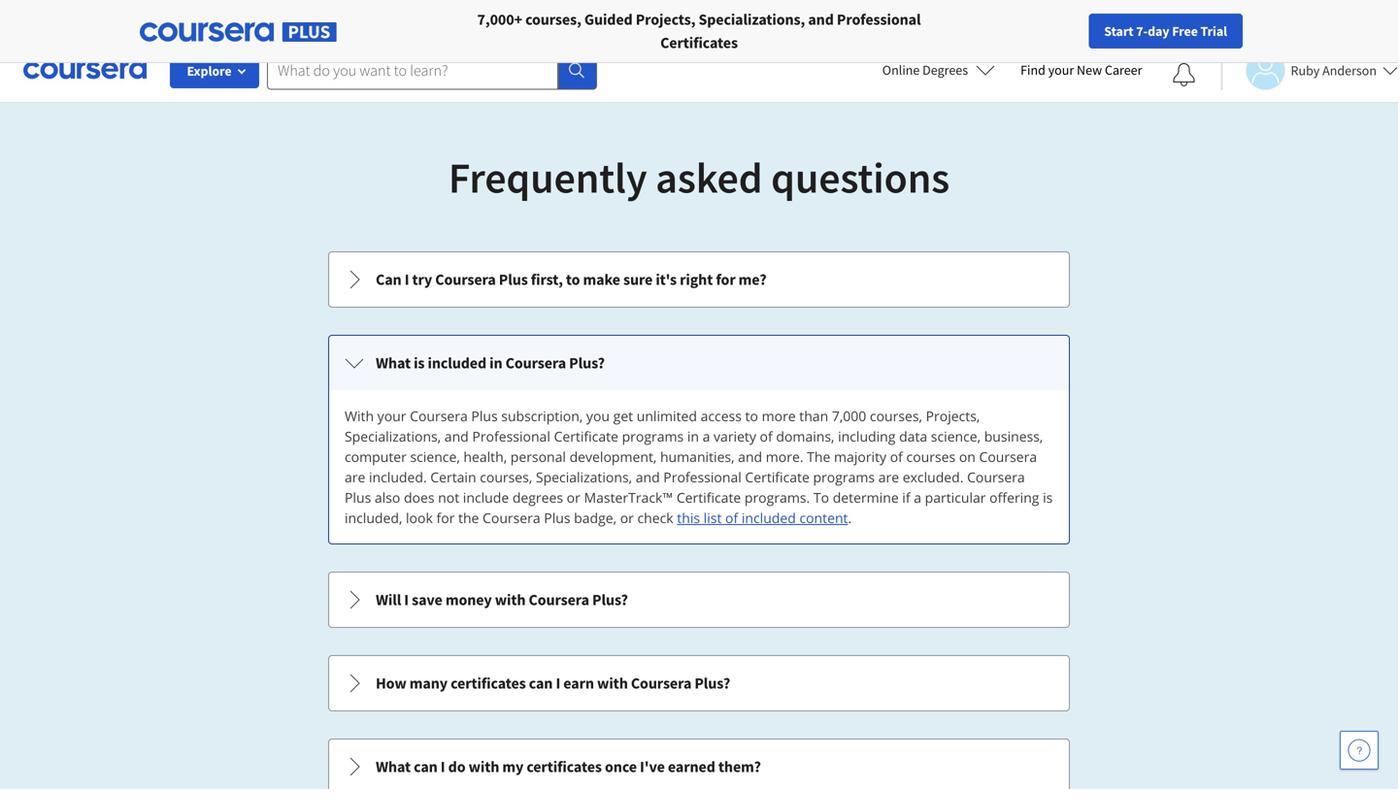 Task type: locate. For each thing, give the bounding box(es) containing it.
can i try coursera plus first, to make sure it's right for me?
[[376, 270, 767, 289]]

or down mastertrack™
[[620, 509, 634, 527]]

coursera down business,
[[979, 448, 1037, 466]]

professional
[[837, 10, 921, 29], [472, 427, 550, 446], [663, 468, 742, 486]]

1 what from the top
[[376, 353, 411, 373]]

certain
[[430, 468, 476, 486]]

programs down the unlimited
[[622, 427, 684, 446]]

how many certificates can i earn with coursera plus? button
[[329, 656, 1069, 711]]

it's
[[656, 270, 677, 289]]

what for what can i do with my certificates once i've earned them?
[[376, 757, 411, 777]]

with right the earn
[[597, 674, 628, 693]]

save
[[412, 590, 443, 610]]

0 vertical spatial science,
[[931, 427, 981, 446]]

of down more
[[760, 427, 773, 446]]

1 vertical spatial certificates
[[527, 757, 602, 777]]

courses
[[906, 448, 956, 466]]

what for what is included in coursera plus?
[[376, 353, 411, 373]]

1 horizontal spatial projects,
[[926, 407, 980, 425]]

plus? up what can i do with my certificates once i've earned them? dropdown button
[[695, 674, 730, 693]]

right
[[680, 270, 713, 289]]

start 7-day free trial
[[1104, 22, 1227, 40]]

ruby
[[1291, 62, 1320, 79]]

0 horizontal spatial for
[[436, 509, 455, 527]]

2 vertical spatial with
[[469, 757, 499, 777]]

0 horizontal spatial to
[[566, 270, 580, 289]]

include
[[463, 488, 509, 507]]

start
[[1104, 22, 1134, 40]]

1 for from the left
[[161, 10, 182, 29]]

more
[[762, 407, 796, 425]]

1 vertical spatial in
[[687, 427, 699, 446]]

0 horizontal spatial are
[[345, 468, 365, 486]]

the
[[458, 509, 479, 527]]

certificates right my
[[527, 757, 602, 777]]

not
[[438, 488, 459, 507]]

7,000+ courses, guided projects, specializations, and professional certificates
[[477, 10, 921, 52]]

list
[[704, 509, 722, 527]]

will i save money with coursera plus?
[[376, 590, 628, 610]]

sure
[[623, 270, 653, 289]]

1 vertical spatial science,
[[410, 448, 460, 466]]

once
[[605, 757, 637, 777]]

online
[[882, 61, 920, 79]]

is inside with your coursera plus subscription, you get unlimited access to more than 7,000 courses, projects, specializations, and professional certificate programs in a variety of domains, including data science, business, computer science, health, personal development, humanities, and more. the majority of courses on coursera are included. certain courses, specializations, and professional certificate programs are excluded. coursera plus also does not include degrees or mastertrack™ certificate programs. to determine if a particular offering is included, look for the coursera plus badge, or check
[[1043, 488, 1053, 507]]

0 vertical spatial is
[[414, 353, 425, 373]]

banner navigation
[[16, 0, 546, 39]]

1 horizontal spatial for
[[287, 10, 309, 29]]

or up badge,
[[567, 488, 580, 507]]

make
[[583, 270, 620, 289]]

excluded.
[[903, 468, 964, 486]]

1 horizontal spatial can
[[529, 674, 553, 693]]

0 horizontal spatial is
[[414, 353, 425, 373]]

1 horizontal spatial specializations,
[[536, 468, 632, 486]]

for down not
[[436, 509, 455, 527]]

for left the "universities"
[[287, 10, 309, 29]]

science, up on
[[931, 427, 981, 446]]

i left do
[[441, 757, 445, 777]]

1 vertical spatial included
[[742, 509, 796, 527]]

career
[[1105, 61, 1142, 79]]

list
[[326, 250, 1072, 789]]

to right 'first,'
[[566, 270, 580, 289]]

0 horizontal spatial included
[[428, 353, 487, 373]]

a right if
[[914, 488, 921, 507]]

0 vertical spatial specializations,
[[699, 10, 805, 29]]

0 horizontal spatial certificates
[[451, 674, 526, 693]]

certificates
[[451, 674, 526, 693], [527, 757, 602, 777]]

with right do
[[469, 757, 499, 777]]

variety
[[714, 427, 756, 446]]

included
[[428, 353, 487, 373], [742, 509, 796, 527]]

included down the programs.
[[742, 509, 796, 527]]

1 horizontal spatial in
[[687, 427, 699, 446]]

1 horizontal spatial certificates
[[527, 757, 602, 777]]

certificate down you
[[554, 427, 618, 446]]

1 vertical spatial is
[[1043, 488, 1053, 507]]

access
[[701, 407, 742, 425]]

can i try coursera plus first, to make sure it's right for me? button
[[329, 252, 1069, 307]]

your right with
[[377, 407, 406, 425]]

0 horizontal spatial can
[[414, 757, 438, 777]]

in up humanities,
[[687, 427, 699, 446]]

1 vertical spatial projects,
[[926, 407, 980, 425]]

specializations,
[[699, 10, 805, 29], [345, 427, 441, 446], [536, 468, 632, 486]]

0 horizontal spatial in
[[490, 353, 502, 373]]

personal
[[510, 448, 566, 466]]

2 vertical spatial professional
[[663, 468, 742, 486]]

first,
[[531, 270, 563, 289]]

coursera plus image
[[140, 22, 337, 42]]

specializations, down development,
[[536, 468, 632, 486]]

specializations, up computer
[[345, 427, 441, 446]]

of
[[760, 427, 773, 446], [890, 448, 903, 466], [725, 509, 738, 527]]

can left the earn
[[529, 674, 553, 693]]

your inside with your coursera plus subscription, you get unlimited access to more than 7,000 courses, projects, specializations, and professional certificate programs in a variety of domains, including data science, business, computer science, health, personal development, humanities, and more. the majority of courses on coursera are included. certain courses, specializations, and professional certificate programs are excluded. coursera plus also does not include degrees or mastertrack™ certificate programs. to determine if a particular offering is included, look for the coursera plus badge, or check
[[377, 407, 406, 425]]

0 vertical spatial certificate
[[554, 427, 618, 446]]

to up variety
[[745, 407, 758, 425]]

your right find
[[1048, 61, 1074, 79]]

earned
[[668, 757, 715, 777]]

is down try
[[414, 353, 425, 373]]

0 vertical spatial what
[[376, 353, 411, 373]]

of right 'list'
[[725, 509, 738, 527]]

certificate up the programs.
[[745, 468, 810, 486]]

1 horizontal spatial a
[[914, 488, 921, 507]]

can left do
[[414, 757, 438, 777]]

1 vertical spatial programs
[[813, 468, 875, 486]]

of down "data"
[[890, 448, 903, 466]]

1 vertical spatial or
[[620, 509, 634, 527]]

plus inside dropdown button
[[499, 270, 528, 289]]

1 vertical spatial your
[[377, 407, 406, 425]]

0 vertical spatial professional
[[837, 10, 921, 29]]

online degrees button
[[867, 49, 1011, 91]]

0 horizontal spatial of
[[725, 509, 738, 527]]

science, up certain at the left of the page
[[410, 448, 460, 466]]

1 vertical spatial what
[[376, 757, 411, 777]]

for
[[716, 270, 736, 289], [436, 509, 455, 527]]

certificates
[[660, 33, 738, 52]]

2 horizontal spatial certificate
[[745, 468, 810, 486]]

1 vertical spatial for
[[436, 509, 455, 527]]

for left me?
[[716, 270, 736, 289]]

i right 'will'
[[404, 590, 409, 610]]

1 horizontal spatial professional
[[663, 468, 742, 486]]

projects, up certificates
[[636, 10, 696, 29]]

1 vertical spatial specializations,
[[345, 427, 441, 446]]

courses, up "data"
[[870, 407, 922, 425]]

0 vertical spatial for
[[716, 270, 736, 289]]

governments
[[440, 10, 531, 29]]

courses, up include
[[480, 468, 532, 486]]

for left "businesses"
[[161, 10, 182, 29]]

0 vertical spatial with
[[495, 590, 526, 610]]

programs down majority
[[813, 468, 875, 486]]

this
[[677, 509, 700, 527]]

humanities,
[[660, 448, 735, 466]]

certificate
[[554, 427, 618, 446], [745, 468, 810, 486], [677, 488, 741, 507]]

and
[[808, 10, 834, 29], [445, 427, 469, 446], [738, 448, 762, 466], [636, 468, 660, 486]]

projects,
[[636, 10, 696, 29], [926, 407, 980, 425]]

science,
[[931, 427, 981, 446], [410, 448, 460, 466]]

day
[[1148, 22, 1170, 40]]

check
[[637, 509, 674, 527]]

the
[[807, 448, 831, 466]]

1 vertical spatial can
[[414, 757, 438, 777]]

1 horizontal spatial for
[[716, 270, 736, 289]]

me?
[[739, 270, 767, 289]]

2 are from the left
[[878, 468, 899, 486]]

0 vertical spatial your
[[1048, 61, 1074, 79]]

online degrees
[[882, 61, 968, 79]]

1 horizontal spatial is
[[1043, 488, 1053, 507]]

1 horizontal spatial your
[[1048, 61, 1074, 79]]

2 vertical spatial certificate
[[677, 488, 741, 507]]

health,
[[464, 448, 507, 466]]

0 horizontal spatial certificate
[[554, 427, 618, 446]]

projects, inside with your coursera plus subscription, you get unlimited access to more than 7,000 courses, projects, specializations, and professional certificate programs in a variety of domains, including data science, business, computer science, health, personal development, humanities, and more. the majority of courses on coursera are included. certain courses, specializations, and professional certificate programs are excluded. coursera plus also does not include degrees or mastertrack™ certificate programs. to determine if a particular offering is included, look for the coursera plus badge, or check
[[926, 407, 980, 425]]

2 horizontal spatial specializations,
[[699, 10, 805, 29]]

i left try
[[405, 270, 409, 289]]

2 vertical spatial specializations,
[[536, 468, 632, 486]]

2 horizontal spatial of
[[890, 448, 903, 466]]

is right offering
[[1043, 488, 1053, 507]]

to inside with your coursera plus subscription, you get unlimited access to more than 7,000 courses, projects, specializations, and professional certificate programs in a variety of domains, including data science, business, computer science, health, personal development, humanities, and more. the majority of courses on coursera are included. certain courses, specializations, and professional certificate programs are excluded. coursera plus also does not include degrees or mastertrack™ certificate programs. to determine if a particular offering is included, look for the coursera plus badge, or check
[[745, 407, 758, 425]]

for universities
[[287, 10, 388, 29]]

2 horizontal spatial professional
[[837, 10, 921, 29]]

a up humanities,
[[703, 427, 710, 446]]

coursera
[[435, 270, 496, 289], [505, 353, 566, 373], [410, 407, 468, 425], [979, 448, 1037, 466], [967, 468, 1025, 486], [483, 509, 541, 527], [529, 590, 589, 610], [631, 674, 692, 693]]

certificate up 'list'
[[677, 488, 741, 507]]

courses,
[[525, 10, 581, 29], [870, 407, 922, 425], [480, 468, 532, 486]]

projects, inside 7,000+ courses, guided projects, specializations, and professional certificates
[[636, 10, 696, 29]]

professional inside 7,000+ courses, guided projects, specializations, and professional certificates
[[837, 10, 921, 29]]

for inside dropdown button
[[716, 270, 736, 289]]

what left do
[[376, 757, 411, 777]]

is
[[414, 353, 425, 373], [1043, 488, 1053, 507]]

professional down humanities,
[[663, 468, 742, 486]]

0 vertical spatial or
[[567, 488, 580, 507]]

courses, right 7,000+
[[525, 10, 581, 29]]

professional up online at the right of the page
[[837, 10, 921, 29]]

badge,
[[574, 509, 617, 527]]

in up subscription,
[[490, 353, 502, 373]]

what down 'can'
[[376, 353, 411, 373]]

0 horizontal spatial for
[[161, 10, 182, 29]]

0 vertical spatial programs
[[622, 427, 684, 446]]

plus? down badge,
[[592, 590, 628, 610]]

do
[[448, 757, 466, 777]]

1 horizontal spatial or
[[620, 509, 634, 527]]

including
[[838, 427, 896, 446]]

can inside how many certificates can i earn with coursera plus? dropdown button
[[529, 674, 553, 693]]

0 horizontal spatial a
[[703, 427, 710, 446]]

are down computer
[[345, 468, 365, 486]]

professional up health, on the left of the page
[[472, 427, 550, 446]]

0 horizontal spatial specializations,
[[345, 427, 441, 446]]

what inside what is included in coursera plus? dropdown button
[[376, 353, 411, 373]]

0 horizontal spatial or
[[567, 488, 580, 507]]

1 horizontal spatial are
[[878, 468, 899, 486]]

coursera down include
[[483, 509, 541, 527]]

find your new career
[[1021, 61, 1142, 79]]

i've
[[640, 757, 665, 777]]

can inside what can i do with my certificates once i've earned them? dropdown button
[[414, 757, 438, 777]]

included down try
[[428, 353, 487, 373]]

2 vertical spatial plus?
[[695, 674, 730, 693]]

with
[[495, 590, 526, 610], [597, 674, 628, 693], [469, 757, 499, 777]]

2 vertical spatial of
[[725, 509, 738, 527]]

1 horizontal spatial to
[[745, 407, 758, 425]]

programs
[[622, 427, 684, 446], [813, 468, 875, 486]]

courses, inside 7,000+ courses, guided projects, specializations, and professional certificates
[[525, 10, 581, 29]]

for
[[161, 10, 182, 29], [287, 10, 309, 29]]

0 horizontal spatial your
[[377, 407, 406, 425]]

2 for from the left
[[287, 10, 309, 29]]

0 vertical spatial included
[[428, 353, 487, 373]]

plus left 'first,'
[[499, 270, 528, 289]]

included,
[[345, 509, 402, 527]]

0 vertical spatial projects,
[[636, 10, 696, 29]]

are up determine
[[878, 468, 899, 486]]

0 horizontal spatial programs
[[622, 427, 684, 446]]

0 vertical spatial in
[[490, 353, 502, 373]]

1 vertical spatial to
[[745, 407, 758, 425]]

specializations, up certificates
[[699, 10, 805, 29]]

0 vertical spatial courses,
[[525, 10, 581, 29]]

2 what from the top
[[376, 757, 411, 777]]

with right 'money'
[[495, 590, 526, 610]]

0 horizontal spatial professional
[[472, 427, 550, 446]]

0 vertical spatial of
[[760, 427, 773, 446]]

0 vertical spatial can
[[529, 674, 553, 693]]

can
[[376, 270, 402, 289]]

None search field
[[267, 51, 597, 90]]

content
[[800, 509, 848, 527]]

and inside 7,000+ courses, guided projects, specializations, and professional certificates
[[808, 10, 834, 29]]

what inside what can i do with my certificates once i've earned them? dropdown button
[[376, 757, 411, 777]]

coursera right the earn
[[631, 674, 692, 693]]

majority
[[834, 448, 887, 466]]

0 horizontal spatial projects,
[[636, 10, 696, 29]]

projects, up on
[[926, 407, 980, 425]]

0 vertical spatial certificates
[[451, 674, 526, 693]]

1 are from the left
[[345, 468, 365, 486]]

i left the earn
[[556, 674, 560, 693]]

development,
[[570, 448, 657, 466]]

data
[[899, 427, 927, 446]]

0 vertical spatial to
[[566, 270, 580, 289]]

certificates right the "many"
[[451, 674, 526, 693]]

plus? up you
[[569, 353, 605, 373]]



Task type: vqa. For each thing, say whether or not it's contained in the screenshot.
me?
yes



Task type: describe. For each thing, give the bounding box(es) containing it.
my
[[502, 757, 524, 777]]

2 vertical spatial courses,
[[480, 468, 532, 486]]

with for certificates
[[469, 757, 499, 777]]

more.
[[766, 448, 804, 466]]

1 horizontal spatial of
[[760, 427, 773, 446]]

1 vertical spatial of
[[890, 448, 903, 466]]

determine
[[833, 488, 899, 507]]

1 vertical spatial professional
[[472, 427, 550, 446]]

particular
[[925, 488, 986, 507]]

1 vertical spatial plus?
[[592, 590, 628, 610]]

with your coursera plus subscription, you get unlimited access to more than 7,000 courses, projects, specializations, and professional certificate programs in a variety of domains, including data science, business, computer science, health, personal development, humanities, and more. the majority of courses on coursera are included. certain courses, specializations, and professional certificate programs are excluded. coursera plus also does not include degrees or mastertrack™ certificate programs. to determine if a particular offering is included, look for the coursera plus badge, or check
[[345, 407, 1053, 527]]

look
[[406, 509, 433, 527]]

programs.
[[745, 488, 810, 507]]

included.
[[369, 468, 427, 486]]

1 vertical spatial courses,
[[870, 407, 922, 425]]

what can i do with my certificates once i've earned them? button
[[329, 740, 1069, 789]]

frequently
[[448, 150, 647, 204]]

coursera up the how many certificates can i earn with coursera plus?
[[529, 590, 589, 610]]

what is included in coursera plus? button
[[329, 336, 1069, 390]]

earn
[[563, 674, 594, 693]]

help center image
[[1348, 739, 1371, 762]]

plus up health, on the left of the page
[[471, 407, 498, 425]]

to inside dropdown button
[[566, 270, 580, 289]]

does
[[404, 488, 435, 507]]

many
[[410, 674, 448, 693]]

coursera right try
[[435, 270, 496, 289]]

included inside dropdown button
[[428, 353, 487, 373]]

computer
[[345, 448, 407, 466]]

money
[[446, 590, 492, 610]]

for for universities
[[287, 10, 309, 29]]

will
[[376, 590, 401, 610]]

1 horizontal spatial included
[[742, 509, 796, 527]]

if
[[902, 488, 910, 507]]

coursera up offering
[[967, 468, 1025, 486]]

universities
[[312, 10, 388, 29]]

get
[[613, 407, 633, 425]]

in inside dropdown button
[[490, 353, 502, 373]]

1 horizontal spatial programs
[[813, 468, 875, 486]]

guided
[[584, 10, 633, 29]]

frequently asked questions
[[448, 150, 950, 204]]

them?
[[718, 757, 761, 777]]

what is included in coursera plus?
[[376, 353, 605, 373]]

.
[[848, 509, 852, 527]]

plus up included,
[[345, 488, 371, 507]]

find your new career link
[[1011, 58, 1152, 83]]

degrees
[[923, 61, 968, 79]]

is inside dropdown button
[[414, 353, 425, 373]]

you
[[586, 407, 610, 425]]

1 horizontal spatial certificate
[[677, 488, 741, 507]]

explore button
[[170, 53, 259, 88]]

try
[[412, 270, 432, 289]]

coursera up subscription,
[[505, 353, 566, 373]]

0 vertical spatial a
[[703, 427, 710, 446]]

for businesses
[[161, 10, 256, 29]]

offering
[[990, 488, 1039, 507]]

for for businesses
[[161, 10, 182, 29]]

start 7-day free trial button
[[1089, 14, 1243, 49]]

0 vertical spatial plus?
[[569, 353, 605, 373]]

mastertrack™
[[584, 488, 673, 507]]

plus down "degrees"
[[544, 509, 570, 527]]

list containing can i try coursera plus first, to make sure it's right for me?
[[326, 250, 1072, 789]]

businesses
[[185, 10, 256, 29]]

1 vertical spatial with
[[597, 674, 628, 693]]

how many certificates can i earn with coursera plus?
[[376, 674, 730, 693]]

free
[[1172, 22, 1198, 40]]

1 vertical spatial certificate
[[745, 468, 810, 486]]

this list of included content link
[[677, 509, 848, 527]]

this list of included content .
[[677, 509, 852, 527]]

asked
[[656, 150, 763, 204]]

1 vertical spatial a
[[914, 488, 921, 507]]

7-
[[1136, 22, 1148, 40]]

your for find
[[1048, 61, 1074, 79]]

7,000+
[[477, 10, 522, 29]]

find
[[1021, 61, 1046, 79]]

business,
[[984, 427, 1043, 446]]

0 horizontal spatial science,
[[410, 448, 460, 466]]

new
[[1077, 61, 1102, 79]]

in inside with your coursera plus subscription, you get unlimited access to more than 7,000 courses, projects, specializations, and professional certificate programs in a variety of domains, including data science, business, computer science, health, personal development, humanities, and more. the majority of courses on coursera are included. certain courses, specializations, and professional certificate programs are excluded. coursera plus also does not include degrees or mastertrack™ certificate programs. to determine if a particular offering is included, look for the coursera plus badge, or check
[[687, 427, 699, 446]]

What do you want to learn? text field
[[267, 51, 558, 90]]

degrees
[[512, 488, 563, 507]]

to
[[814, 488, 829, 507]]

for inside with your coursera plus subscription, you get unlimited access to more than 7,000 courses, projects, specializations, and professional certificate programs in a variety of domains, including data science, business, computer science, health, personal development, humanities, and more. the majority of courses on coursera are included. certain courses, specializations, and professional certificate programs are excluded. coursera plus also does not include degrees or mastertrack™ certificate programs. to determine if a particular offering is included, look for the coursera plus badge, or check
[[436, 509, 455, 527]]

will i save money with coursera plus? button
[[329, 573, 1069, 627]]

anderson
[[1323, 62, 1377, 79]]

trial
[[1201, 22, 1227, 40]]

how
[[376, 674, 407, 693]]

explore
[[187, 62, 232, 80]]

with for plus?
[[495, 590, 526, 610]]

show notifications image
[[1172, 63, 1196, 86]]

governments link
[[411, 0, 539, 39]]

specializations, inside 7,000+ courses, guided projects, specializations, and professional certificates
[[699, 10, 805, 29]]

also
[[375, 488, 400, 507]]

questions
[[771, 150, 950, 204]]

than
[[799, 407, 828, 425]]

coursera image
[[23, 55, 147, 86]]

coursera up health, on the left of the page
[[410, 407, 468, 425]]

what can i do with my certificates once i've earned them?
[[376, 757, 761, 777]]

your for with
[[377, 407, 406, 425]]

1 horizontal spatial science,
[[931, 427, 981, 446]]

ruby anderson button
[[1221, 51, 1398, 90]]



